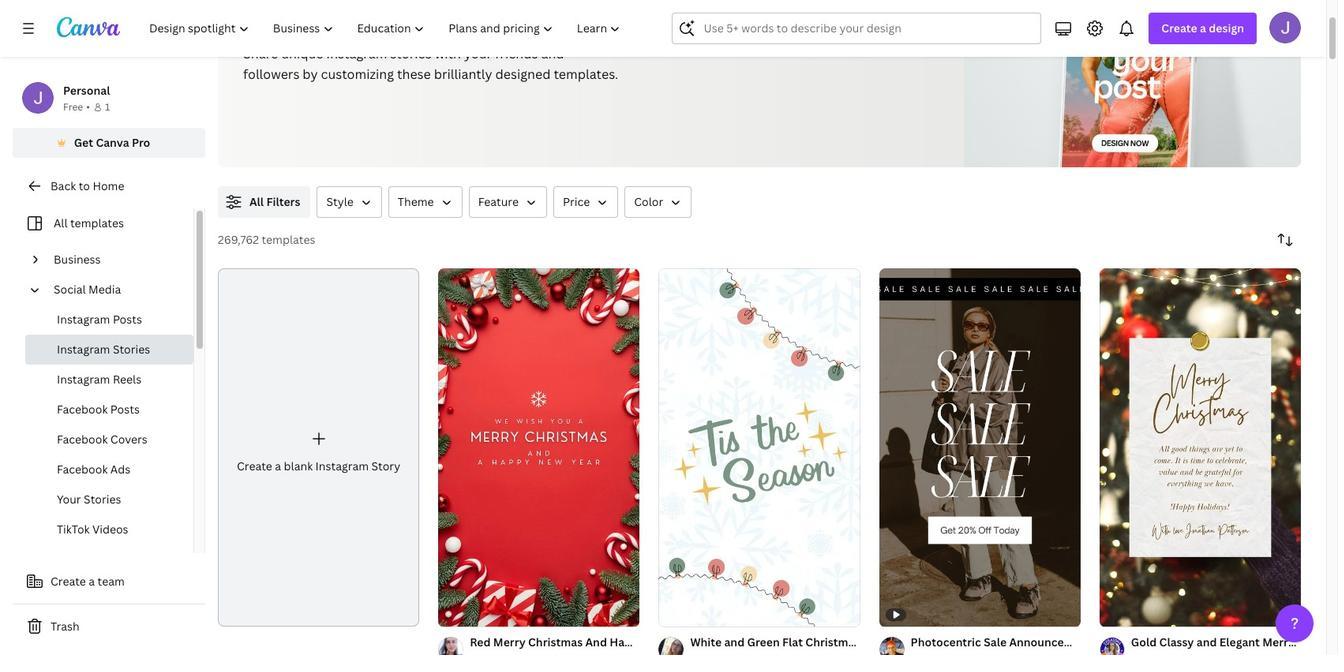 Task type: describe. For each thing, give the bounding box(es) containing it.
back to home link
[[13, 171, 205, 202]]

facebook covers
[[57, 432, 147, 447]]

top level navigation element
[[139, 13, 634, 44]]

facebook for facebook covers
[[57, 432, 108, 447]]

free •
[[63, 100, 90, 114]]

instagram reels
[[57, 372, 141, 387]]

and inside 'link'
[[724, 634, 745, 649]]

style button
[[317, 186, 382, 218]]

create for create a design
[[1162, 21, 1197, 36]]

reels
[[113, 372, 141, 387]]

year
[[674, 634, 697, 649]]

your stories
[[57, 492, 121, 507]]

posts for facebook posts
[[110, 402, 140, 417]]

merry inside the "gold classy and elegant merry christm" link
[[1262, 634, 1295, 649]]

your
[[57, 492, 81, 507]]

media
[[88, 282, 121, 297]]

instagram up facebook posts
[[57, 372, 110, 387]]

red merry christmas and happy new year instagram story image
[[438, 268, 640, 627]]

videos
[[92, 522, 128, 537]]

Search search field
[[704, 13, 1031, 43]]

trash link
[[13, 611, 205, 643]]

red
[[470, 634, 491, 649]]

white and green flat christmas story image
[[659, 268, 860, 627]]

templates for all templates
[[70, 216, 124, 231]]

instagram right blank
[[315, 459, 369, 474]]

flat
[[782, 634, 803, 649]]

269,762
[[218, 232, 259, 247]]

friends
[[495, 45, 538, 62]]

theme
[[398, 194, 434, 209]]

create a blank instagram story element
[[218, 268, 419, 627]]

instagram posts link
[[25, 305, 193, 335]]

get canva pro button
[[13, 128, 205, 158]]

get
[[74, 135, 93, 150]]

social
[[54, 282, 86, 297]]

these
[[397, 66, 431, 83]]

share
[[243, 45, 278, 62]]

and inside 'share unique instagram stories with your friends and followers by customizing these brilliantly designed templates.'
[[541, 45, 564, 62]]

white
[[690, 634, 722, 649]]

by
[[303, 66, 318, 83]]

all filters button
[[218, 186, 311, 218]]

instagram down social media
[[57, 312, 110, 327]]

white and green flat christmas story link
[[690, 634, 892, 651]]

1 instagram story templates image from the left
[[964, 0, 1301, 167]]

instagram reels link
[[25, 365, 193, 395]]

personal
[[63, 83, 110, 98]]

facebook for facebook posts
[[57, 402, 108, 417]]

canva
[[96, 135, 129, 150]]

facebook covers link
[[25, 425, 193, 455]]

facebook ads link
[[25, 455, 193, 485]]

a for team
[[89, 574, 95, 589]]

0 horizontal spatial story
[[371, 459, 400, 474]]

christmas inside "link"
[[528, 634, 583, 649]]

facebook ads
[[57, 462, 130, 477]]

create a blank instagram story
[[237, 459, 400, 474]]

filters
[[266, 194, 300, 209]]

business
[[54, 252, 101, 267]]

story inside "link"
[[757, 634, 786, 649]]

templates.
[[554, 66, 618, 83]]

ads
[[110, 462, 130, 477]]

color button
[[625, 186, 692, 218]]

instagram stories
[[57, 342, 150, 357]]

facebook posts
[[57, 402, 140, 417]]

create a design
[[1162, 21, 1244, 36]]

1
[[105, 100, 110, 114]]

unique
[[281, 45, 323, 62]]

stories
[[390, 45, 432, 62]]

new
[[648, 634, 671, 649]]

style
[[326, 194, 354, 209]]

team
[[98, 574, 125, 589]]

social media link
[[47, 275, 184, 305]]

white and green flat christmas story
[[690, 634, 892, 649]]

back
[[51, 178, 76, 193]]

color
[[634, 194, 663, 209]]

pro
[[132, 135, 150, 150]]

Sort by button
[[1269, 224, 1301, 256]]

green
[[747, 634, 780, 649]]

jacob simon image
[[1269, 12, 1301, 43]]

create a team
[[51, 574, 125, 589]]

design
[[1209, 21, 1244, 36]]

a for blank
[[275, 459, 281, 474]]

trash
[[51, 619, 79, 634]]

create a design button
[[1149, 13, 1257, 44]]

all templates link
[[22, 208, 184, 238]]

classy
[[1159, 634, 1194, 649]]

instagram posts
[[57, 312, 142, 327]]



Task type: vqa. For each thing, say whether or not it's contained in the screenshot.
the trash
yes



Task type: locate. For each thing, give the bounding box(es) containing it.
templates down back to home
[[70, 216, 124, 231]]

1 vertical spatial create
[[237, 459, 272, 474]]

all templates
[[54, 216, 124, 231]]

0 vertical spatial create
[[1162, 21, 1197, 36]]

christmas
[[528, 634, 583, 649], [805, 634, 860, 649]]

create inside "create a blank instagram story" element
[[237, 459, 272, 474]]

share unique instagram stories with your friends and followers by customizing these brilliantly designed templates.
[[243, 45, 618, 83]]

create left team
[[51, 574, 86, 589]]

christm
[[1297, 634, 1338, 649]]

gold
[[1131, 634, 1157, 649]]

create a blank instagram story link
[[218, 268, 419, 627]]

all for all templates
[[54, 216, 68, 231]]

1 horizontal spatial templates
[[262, 232, 315, 247]]

instagram right year
[[700, 634, 754, 649]]

and up the designed
[[541, 45, 564, 62]]

social media
[[54, 282, 121, 297]]

tiktok
[[57, 522, 90, 537]]

1 horizontal spatial a
[[275, 459, 281, 474]]

1 horizontal spatial story
[[757, 634, 786, 649]]

stories down facebook ads link
[[84, 492, 121, 507]]

0 horizontal spatial all
[[54, 216, 68, 231]]

facebook
[[57, 402, 108, 417], [57, 432, 108, 447], [57, 462, 108, 477]]

1 vertical spatial all
[[54, 216, 68, 231]]

story
[[371, 459, 400, 474], [757, 634, 786, 649], [863, 634, 892, 649]]

facebook posts link
[[25, 395, 193, 425]]

1 horizontal spatial merry
[[1262, 634, 1295, 649]]

create
[[1162, 21, 1197, 36], [237, 459, 272, 474], [51, 574, 86, 589]]

business link
[[47, 245, 184, 275]]

story inside 'link'
[[863, 634, 892, 649]]

a left blank
[[275, 459, 281, 474]]

theme button
[[388, 186, 462, 218]]

gold classy and elegant merry christm link
[[1131, 634, 1338, 651]]

feature
[[478, 194, 519, 209]]

christmas right flat
[[805, 634, 860, 649]]

templates
[[70, 216, 124, 231], [262, 232, 315, 247]]

stories
[[113, 342, 150, 357], [84, 492, 121, 507]]

0 horizontal spatial a
[[89, 574, 95, 589]]

home
[[93, 178, 124, 193]]

christmas inside 'link'
[[805, 634, 860, 649]]

red merry christmas and happy new year instagram story link
[[470, 634, 786, 651]]

1 vertical spatial a
[[275, 459, 281, 474]]

create left design
[[1162, 21, 1197, 36]]

and
[[541, 45, 564, 62], [724, 634, 745, 649], [1197, 634, 1217, 649]]

2 horizontal spatial and
[[1197, 634, 1217, 649]]

2 merry from the left
[[1262, 634, 1295, 649]]

2 facebook from the top
[[57, 432, 108, 447]]

1 horizontal spatial and
[[724, 634, 745, 649]]

all for all filters
[[249, 194, 264, 209]]

269,762 templates
[[218, 232, 315, 247]]

create inside create a design dropdown button
[[1162, 21, 1197, 36]]

0 horizontal spatial and
[[541, 45, 564, 62]]

0 vertical spatial facebook
[[57, 402, 108, 417]]

2 horizontal spatial create
[[1162, 21, 1197, 36]]

a left team
[[89, 574, 95, 589]]

instagram inside "link"
[[700, 634, 754, 649]]

facebook up facebook ads on the bottom left of the page
[[57, 432, 108, 447]]

posts
[[113, 312, 142, 327], [110, 402, 140, 417]]

templates down filters
[[262, 232, 315, 247]]

elegant
[[1219, 634, 1260, 649]]

1 horizontal spatial christmas
[[805, 634, 860, 649]]

2 vertical spatial a
[[89, 574, 95, 589]]

instagram inside 'share unique instagram stories with your friends and followers by customizing these brilliantly designed templates.'
[[326, 45, 387, 62]]

a left design
[[1200, 21, 1206, 36]]

0 horizontal spatial create
[[51, 574, 86, 589]]

all left filters
[[249, 194, 264, 209]]

1 horizontal spatial all
[[249, 194, 264, 209]]

get canva pro
[[74, 135, 150, 150]]

covers
[[110, 432, 147, 447]]

0 horizontal spatial templates
[[70, 216, 124, 231]]

blank
[[284, 459, 313, 474]]

facebook up your stories on the left bottom of the page
[[57, 462, 108, 477]]

your stories link
[[25, 485, 193, 515]]

0 vertical spatial a
[[1200, 21, 1206, 36]]

templates for 269,762 templates
[[262, 232, 315, 247]]

stories for your stories
[[84, 492, 121, 507]]

a inside dropdown button
[[1200, 21, 1206, 36]]

instagram up instagram reels
[[57, 342, 110, 357]]

create inside create a team button
[[51, 574, 86, 589]]

a for design
[[1200, 21, 1206, 36]]

2 instagram story templates image from the left
[[1061, 0, 1195, 188]]

create a team button
[[13, 566, 205, 598]]

brilliantly
[[434, 66, 492, 83]]

1 horizontal spatial create
[[237, 459, 272, 474]]

red merry christmas and happy new year instagram story
[[470, 634, 786, 649]]

feature button
[[469, 186, 547, 218]]

create left blank
[[237, 459, 272, 474]]

stories for instagram stories
[[113, 342, 150, 357]]

price
[[563, 194, 590, 209]]

and right classy
[[1197, 634, 1217, 649]]

create for create a team
[[51, 574, 86, 589]]

with
[[435, 45, 461, 62]]

0 vertical spatial templates
[[70, 216, 124, 231]]

facebook for facebook ads
[[57, 462, 108, 477]]

1 merry from the left
[[493, 634, 526, 649]]

posts for instagram posts
[[113, 312, 142, 327]]

a
[[1200, 21, 1206, 36], [275, 459, 281, 474], [89, 574, 95, 589]]

2 horizontal spatial story
[[863, 634, 892, 649]]

gold classy and elegant merry christm
[[1131, 634, 1338, 649]]

merry
[[493, 634, 526, 649], [1262, 634, 1295, 649]]

0 vertical spatial stories
[[113, 342, 150, 357]]

0 vertical spatial posts
[[113, 312, 142, 327]]

merry right the red
[[493, 634, 526, 649]]

customizing
[[321, 66, 394, 83]]

your
[[464, 45, 492, 62]]

tiktok videos
[[57, 522, 128, 537]]

price button
[[553, 186, 618, 218]]

a inside button
[[89, 574, 95, 589]]

followers
[[243, 66, 300, 83]]

0 vertical spatial all
[[249, 194, 264, 209]]

1 vertical spatial facebook
[[57, 432, 108, 447]]

gold classy and elegant merry christmas instagram story image
[[1099, 268, 1301, 627]]

posts down the social media link
[[113, 312, 142, 327]]

None search field
[[672, 13, 1042, 44]]

2 vertical spatial create
[[51, 574, 86, 589]]

1 vertical spatial templates
[[262, 232, 315, 247]]

merry right elegant
[[1262, 634, 1295, 649]]

•
[[86, 100, 90, 114]]

stories up 'reels'
[[113, 342, 150, 357]]

all inside button
[[249, 194, 264, 209]]

instagram up the customizing on the top of the page
[[326, 45, 387, 62]]

1 vertical spatial stories
[[84, 492, 121, 507]]

all filters
[[249, 194, 300, 209]]

instagram story templates image
[[964, 0, 1301, 167], [1061, 0, 1195, 188]]

merry inside red merry christmas and happy new year instagram story "link"
[[493, 634, 526, 649]]

create for create a blank instagram story
[[237, 459, 272, 474]]

0 horizontal spatial christmas
[[528, 634, 583, 649]]

and right white
[[724, 634, 745, 649]]

back to home
[[51, 178, 124, 193]]

all down back
[[54, 216, 68, 231]]

2 horizontal spatial a
[[1200, 21, 1206, 36]]

free
[[63, 100, 83, 114]]

christmas left and
[[528, 634, 583, 649]]

all
[[249, 194, 264, 209], [54, 216, 68, 231]]

facebook down instagram reels
[[57, 402, 108, 417]]

to
[[79, 178, 90, 193]]

1 vertical spatial posts
[[110, 402, 140, 417]]

tiktok videos link
[[25, 515, 193, 545]]

2 christmas from the left
[[805, 634, 860, 649]]

0 horizontal spatial merry
[[493, 634, 526, 649]]

stories inside 'your stories' link
[[84, 492, 121, 507]]

designed
[[495, 66, 551, 83]]

2 vertical spatial facebook
[[57, 462, 108, 477]]

1 christmas from the left
[[528, 634, 583, 649]]

3 facebook from the top
[[57, 462, 108, 477]]

posts down 'reels'
[[110, 402, 140, 417]]

happy
[[610, 634, 645, 649]]

1 facebook from the top
[[57, 402, 108, 417]]

and
[[585, 634, 607, 649]]

instagram
[[326, 45, 387, 62], [57, 312, 110, 327], [57, 342, 110, 357], [57, 372, 110, 387], [315, 459, 369, 474], [700, 634, 754, 649]]



